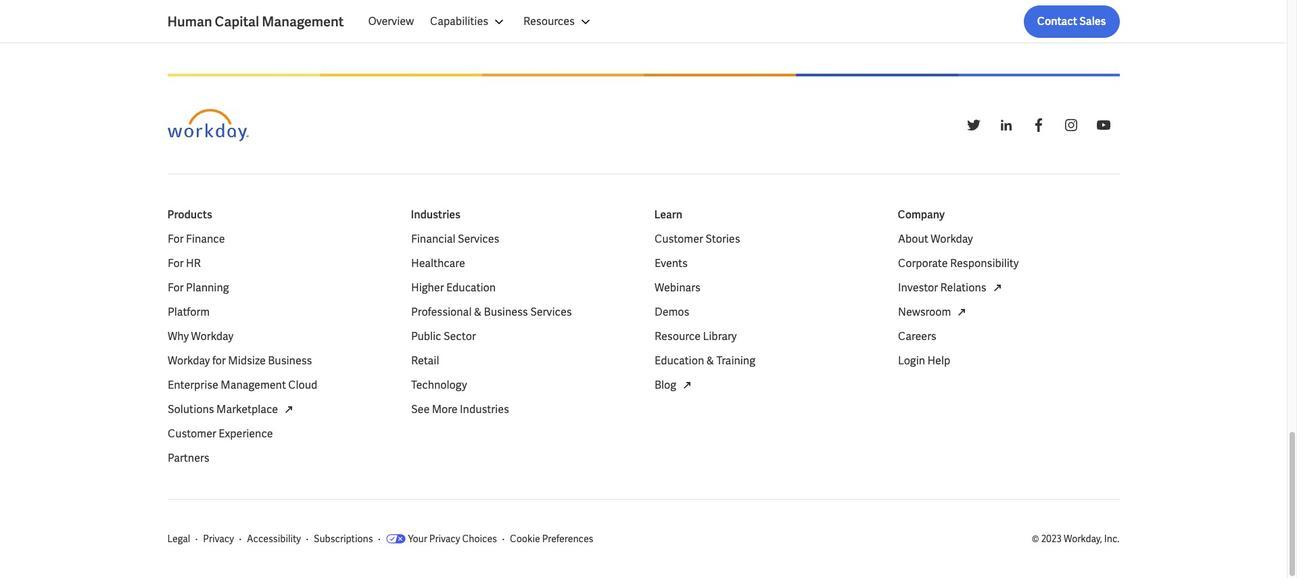 Task type: locate. For each thing, give the bounding box(es) containing it.
services inside "link"
[[458, 232, 499, 246]]

corporate responsibility
[[898, 256, 1019, 271]]

customer experience
[[167, 427, 273, 441]]

solutions marketplace
[[167, 403, 278, 417]]

cookie
[[510, 533, 540, 545]]

2 privacy from the left
[[430, 533, 461, 545]]

workday,
[[1064, 533, 1103, 545]]

customer
[[655, 232, 703, 246], [167, 427, 216, 441]]

financial services
[[411, 232, 499, 246]]

workday up the for
[[191, 330, 233, 344]]

go to twitter image
[[966, 117, 982, 133]]

newsroom link
[[898, 305, 970, 321]]

cloud
[[288, 378, 317, 393]]

public sector
[[411, 330, 476, 344]]

education
[[446, 281, 496, 295], [655, 354, 704, 368]]

opens in a new tab image for blog
[[679, 378, 695, 394]]

newsroom
[[898, 305, 951, 319]]

opens in a new tab image
[[954, 305, 970, 321], [679, 378, 695, 394], [281, 402, 297, 418]]

corporate responsibility link
[[898, 256, 1019, 272]]

business down higher education 'link'
[[484, 305, 528, 319]]

customer stories link
[[655, 231, 740, 248]]

workday
[[931, 232, 973, 246], [191, 330, 233, 344], [167, 354, 210, 368]]

list
[[360, 5, 1120, 38], [167, 231, 389, 467], [411, 231, 633, 418], [655, 231, 877, 394], [898, 231, 1120, 369]]

0 horizontal spatial business
[[268, 354, 312, 368]]

0 vertical spatial education
[[446, 281, 496, 295]]

1 vertical spatial opens in a new tab image
[[679, 378, 695, 394]]

0 vertical spatial opens in a new tab image
[[954, 305, 970, 321]]

workday up enterprise
[[167, 354, 210, 368]]

business up cloud
[[268, 354, 312, 368]]

planning
[[186, 281, 229, 295]]

for for for planning
[[167, 281, 184, 295]]

company
[[898, 208, 945, 222]]

for left the hr at the top
[[167, 256, 184, 271]]

& left "training" at right bottom
[[707, 354, 714, 368]]

retail link
[[411, 353, 439, 369]]

1 for from the top
[[167, 232, 184, 246]]

business inside 'link'
[[268, 354, 312, 368]]

1 horizontal spatial privacy
[[430, 533, 461, 545]]

public
[[411, 330, 441, 344]]

webinars
[[655, 281, 701, 295]]

human capital management
[[167, 13, 344, 30]]

privacy right "legal"
[[203, 533, 234, 545]]

why workday
[[167, 330, 233, 344]]

customer up events
[[655, 232, 703, 246]]

1 vertical spatial industries
[[460, 403, 509, 417]]

1 horizontal spatial &
[[707, 354, 714, 368]]

customer for customer experience
[[167, 427, 216, 441]]

1 vertical spatial business
[[268, 354, 312, 368]]

subscriptions link
[[314, 533, 373, 546]]

workday for midsize business link
[[167, 353, 312, 369]]

1 horizontal spatial education
[[655, 354, 704, 368]]

education up professional & business services
[[446, 281, 496, 295]]

0 vertical spatial workday
[[931, 232, 973, 246]]

partners
[[167, 451, 209, 466]]

1 horizontal spatial services
[[530, 305, 572, 319]]

management
[[262, 13, 344, 30], [220, 378, 286, 393]]

overview link
[[360, 5, 422, 38]]

human capital management link
[[167, 12, 360, 31]]

list containing customer stories
[[655, 231, 877, 394]]

for down for hr link
[[167, 281, 184, 295]]

privacy image
[[386, 535, 406, 544]]

for planning link
[[167, 280, 229, 296]]

training
[[717, 354, 756, 368]]

workday up corporate responsibility
[[931, 232, 973, 246]]

platform
[[167, 305, 210, 319]]

2 vertical spatial for
[[167, 281, 184, 295]]

why
[[167, 330, 189, 344]]

education inside higher education 'link'
[[446, 281, 496, 295]]

contact sales
[[1038, 14, 1107, 28]]

list containing financial services
[[411, 231, 633, 418]]

opens in a new tab image for solutions marketplace
[[281, 402, 297, 418]]

solutions
[[167, 403, 214, 417]]

0 vertical spatial for
[[167, 232, 184, 246]]

0 horizontal spatial privacy
[[203, 533, 234, 545]]

marketplace
[[216, 403, 278, 417]]

why workday link
[[167, 329, 233, 345]]

enterprise management cloud link
[[167, 378, 317, 394]]

login help link
[[898, 353, 951, 369]]

0 horizontal spatial services
[[458, 232, 499, 246]]

1 vertical spatial &
[[707, 354, 714, 368]]

1 horizontal spatial opens in a new tab image
[[679, 378, 695, 394]]

go to instagram image
[[1064, 117, 1080, 133]]

higher
[[411, 281, 444, 295]]

1 vertical spatial for
[[167, 256, 184, 271]]

workday for midsize business
[[167, 354, 312, 368]]

legal link
[[167, 533, 190, 546]]

higher education
[[411, 281, 496, 295]]

education down resource
[[655, 354, 704, 368]]

for up for hr
[[167, 232, 184, 246]]

2 for from the top
[[167, 256, 184, 271]]

industries up financial on the left of the page
[[411, 208, 461, 222]]

management up marketplace
[[220, 378, 286, 393]]

0 vertical spatial &
[[474, 305, 482, 319]]

sales
[[1080, 14, 1107, 28]]

1 vertical spatial workday
[[191, 330, 233, 344]]

hr
[[186, 256, 201, 271]]

products
[[167, 208, 212, 222]]

your privacy choices
[[408, 533, 497, 545]]

stories
[[706, 232, 740, 246]]

education inside education & training link
[[655, 354, 704, 368]]

list containing for finance
[[167, 231, 389, 467]]

0 horizontal spatial opens in a new tab image
[[281, 402, 297, 418]]

2023
[[1042, 533, 1062, 545]]

0 horizontal spatial education
[[446, 281, 496, 295]]

business
[[484, 305, 528, 319], [268, 354, 312, 368]]

for for for finance
[[167, 232, 184, 246]]

capabilities button
[[422, 5, 516, 38]]

list containing about workday
[[898, 231, 1120, 369]]

1 vertical spatial customer
[[167, 427, 216, 441]]

1 horizontal spatial customer
[[655, 232, 703, 246]]

services
[[458, 232, 499, 246], [530, 305, 572, 319]]

opens in a new tab image right blog
[[679, 378, 695, 394]]

about
[[898, 232, 929, 246]]

see
[[411, 403, 430, 417]]

professional & business services link
[[411, 305, 572, 321]]

enterprise
[[167, 378, 218, 393]]

0 vertical spatial services
[[458, 232, 499, 246]]

blog
[[655, 378, 676, 393]]

go to youtube image
[[1096, 117, 1112, 133]]

3 for from the top
[[167, 281, 184, 295]]

2 horizontal spatial opens in a new tab image
[[954, 305, 970, 321]]

0 horizontal spatial customer
[[167, 427, 216, 441]]

privacy right your on the left of page
[[430, 533, 461, 545]]

0 vertical spatial business
[[484, 305, 528, 319]]

privacy
[[203, 533, 234, 545], [430, 533, 461, 545]]

©
[[1033, 533, 1040, 545]]

0 horizontal spatial &
[[474, 305, 482, 319]]

& for education
[[707, 354, 714, 368]]

for hr link
[[167, 256, 201, 272]]

privacy link
[[203, 533, 234, 546]]

see more industries
[[411, 403, 509, 417]]

opens in a new tab image down relations at the right of the page
[[954, 305, 970, 321]]

public sector link
[[411, 329, 476, 345]]

inc.
[[1105, 533, 1120, 545]]

finance
[[186, 232, 225, 246]]

2 vertical spatial opens in a new tab image
[[281, 402, 297, 418]]

0 vertical spatial customer
[[655, 232, 703, 246]]

&
[[474, 305, 482, 319], [707, 354, 714, 368]]

management right capital
[[262, 13, 344, 30]]

menu
[[360, 5, 602, 38]]

& up the sector
[[474, 305, 482, 319]]

for for for hr
[[167, 256, 184, 271]]

opens in a new tab image down cloud
[[281, 402, 297, 418]]

1 vertical spatial education
[[655, 354, 704, 368]]

customer down solutions
[[167, 427, 216, 441]]

industries right more
[[460, 403, 509, 417]]



Task type: describe. For each thing, give the bounding box(es) containing it.
investor relations
[[898, 281, 987, 295]]

healthcare link
[[411, 256, 465, 272]]

human
[[167, 13, 212, 30]]

events link
[[655, 256, 688, 272]]

careers
[[898, 330, 937, 344]]

legal
[[167, 533, 190, 545]]

professional
[[411, 305, 472, 319]]

demos link
[[655, 305, 690, 321]]

solutions marketplace link
[[167, 402, 297, 418]]

professional & business services
[[411, 305, 572, 319]]

login
[[898, 354, 925, 368]]

go to facebook image
[[1031, 117, 1047, 133]]

library
[[703, 330, 737, 344]]

contact
[[1038, 14, 1078, 28]]

webinars link
[[655, 280, 701, 296]]

1 vertical spatial services
[[530, 305, 572, 319]]

1 privacy from the left
[[203, 533, 234, 545]]

customer for customer stories
[[655, 232, 703, 246]]

about workday
[[898, 232, 973, 246]]

list containing overview
[[360, 5, 1120, 38]]

for finance
[[167, 232, 225, 246]]

resources
[[524, 14, 575, 28]]

go to linkedin image
[[999, 117, 1015, 133]]

technology link
[[411, 378, 467, 394]]

partners link
[[167, 451, 209, 467]]

cookie preferences link
[[510, 533, 594, 546]]

learn
[[655, 208, 683, 222]]

& for professional
[[474, 305, 482, 319]]

1 horizontal spatial business
[[484, 305, 528, 319]]

choices
[[463, 533, 497, 545]]

retail
[[411, 354, 439, 368]]

login help
[[898, 354, 951, 368]]

for finance link
[[167, 231, 225, 248]]

resources button
[[516, 5, 602, 38]]

your privacy choices link
[[386, 533, 497, 546]]

for planning
[[167, 281, 229, 295]]

demos
[[655, 305, 690, 319]]

resource library
[[655, 330, 737, 344]]

overview
[[368, 14, 414, 28]]

cookie preferences
[[510, 533, 594, 545]]

1 vertical spatial management
[[220, 378, 286, 393]]

© 2023 workday, inc.
[[1033, 533, 1120, 545]]

financial
[[411, 232, 455, 246]]

workday for about workday
[[931, 232, 973, 246]]

higher education link
[[411, 280, 496, 296]]

accessibility link
[[247, 533, 301, 546]]

customer experience link
[[167, 426, 273, 443]]

education & training link
[[655, 353, 756, 369]]

careers link
[[898, 329, 937, 345]]

preferences
[[543, 533, 594, 545]]

privacy inside your privacy choices link
[[430, 533, 461, 545]]

midsize
[[228, 354, 266, 368]]

customer stories
[[655, 232, 740, 246]]

for
[[212, 354, 226, 368]]

resource library link
[[655, 329, 737, 345]]

capabilities
[[430, 14, 489, 28]]

investor
[[898, 281, 938, 295]]

accessibility
[[247, 533, 301, 545]]

list for learn
[[655, 231, 877, 394]]

education & training
[[655, 354, 756, 368]]

opens in a new tab image for newsroom
[[954, 305, 970, 321]]

list for products
[[167, 231, 389, 467]]

go to the homepage image
[[167, 109, 249, 141]]

events
[[655, 256, 688, 271]]

responsibility
[[950, 256, 1019, 271]]

list for industries
[[411, 231, 633, 418]]

contact sales link
[[1024, 5, 1120, 38]]

subscriptions
[[314, 533, 373, 545]]

platform link
[[167, 305, 210, 321]]

enterprise management cloud
[[167, 378, 317, 393]]

healthcare
[[411, 256, 465, 271]]

about workday link
[[898, 231, 973, 248]]

capital
[[215, 13, 259, 30]]

corporate
[[898, 256, 948, 271]]

more
[[432, 403, 458, 417]]

0 vertical spatial management
[[262, 13, 344, 30]]

your
[[408, 533, 428, 545]]

list for company
[[898, 231, 1120, 369]]

for hr
[[167, 256, 201, 271]]

experience
[[218, 427, 273, 441]]

relations
[[941, 281, 987, 295]]

menu containing overview
[[360, 5, 602, 38]]

sector
[[444, 330, 476, 344]]

see more industries link
[[411, 402, 509, 418]]

workday for why workday
[[191, 330, 233, 344]]

0 vertical spatial industries
[[411, 208, 461, 222]]

help
[[928, 354, 951, 368]]

2 vertical spatial workday
[[167, 354, 210, 368]]

opens in a new tab image
[[989, 280, 1006, 296]]

industries inside list
[[460, 403, 509, 417]]



Task type: vqa. For each thing, say whether or not it's contained in the screenshot.
Technology link
yes



